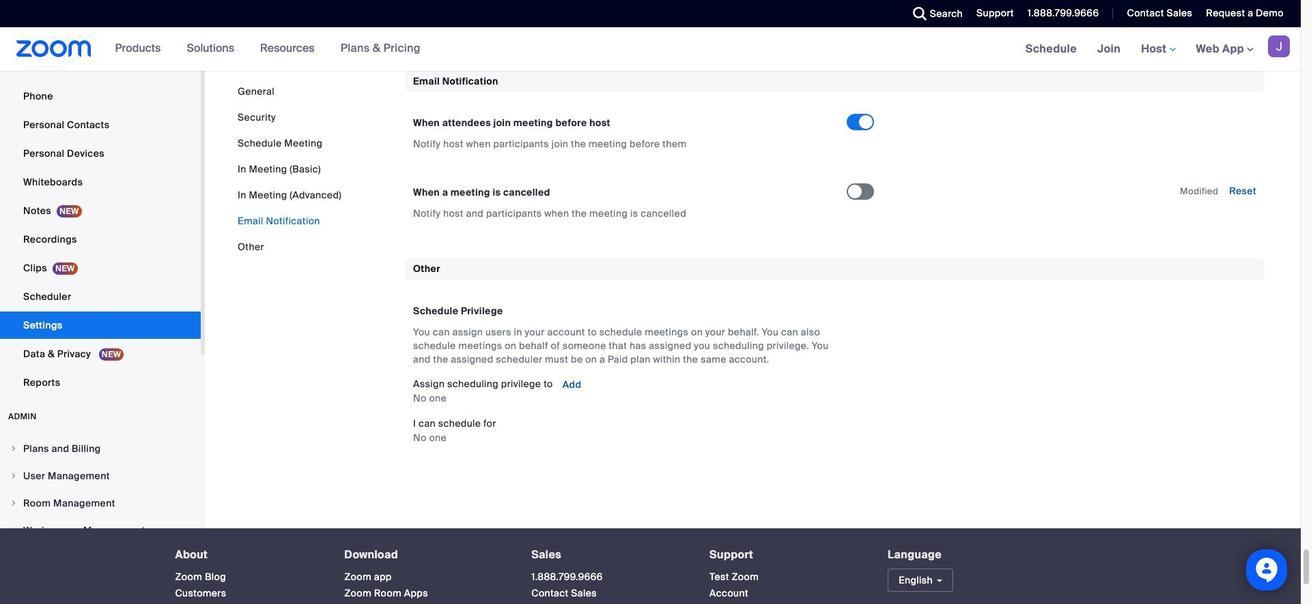 Task type: vqa. For each thing, say whether or not it's contained in the screenshot.
the Tabs of my account settings page tab list at the top
no



Task type: locate. For each thing, give the bounding box(es) containing it.
3 right image from the top
[[10, 500, 18, 508]]

personal menu menu
[[0, 0, 201, 398]]

menu item
[[0, 436, 201, 462], [0, 463, 201, 489], [0, 491, 201, 517], [0, 518, 201, 544]]

zoom logo image
[[16, 40, 91, 57]]

other element
[[405, 259, 1265, 469]]

product information navigation
[[105, 27, 431, 71]]

right image
[[10, 445, 18, 453], [10, 472, 18, 480], [10, 500, 18, 508], [10, 527, 18, 535]]

1 menu item from the top
[[0, 436, 201, 462]]

3 heading from the left
[[531, 549, 685, 561]]

banner
[[0, 27, 1301, 72]]

2 menu item from the top
[[0, 463, 201, 489]]

email notification element
[[405, 71, 1265, 237]]

heading
[[175, 549, 320, 561], [344, 549, 507, 561], [531, 549, 685, 561], [710, 549, 863, 561]]

menu bar
[[238, 85, 342, 254]]

side navigation navigation
[[0, 0, 205, 605]]



Task type: describe. For each thing, give the bounding box(es) containing it.
admin menu menu
[[0, 436, 201, 605]]

1 right image from the top
[[10, 445, 18, 453]]

profile picture image
[[1268, 36, 1290, 57]]

1 heading from the left
[[175, 549, 320, 561]]

2 heading from the left
[[344, 549, 507, 561]]

3 menu item from the top
[[0, 491, 201, 517]]

4 menu item from the top
[[0, 518, 201, 544]]

4 right image from the top
[[10, 527, 18, 535]]

2 right image from the top
[[10, 472, 18, 480]]

meetings navigation
[[1015, 27, 1301, 72]]

4 heading from the left
[[710, 549, 863, 561]]



